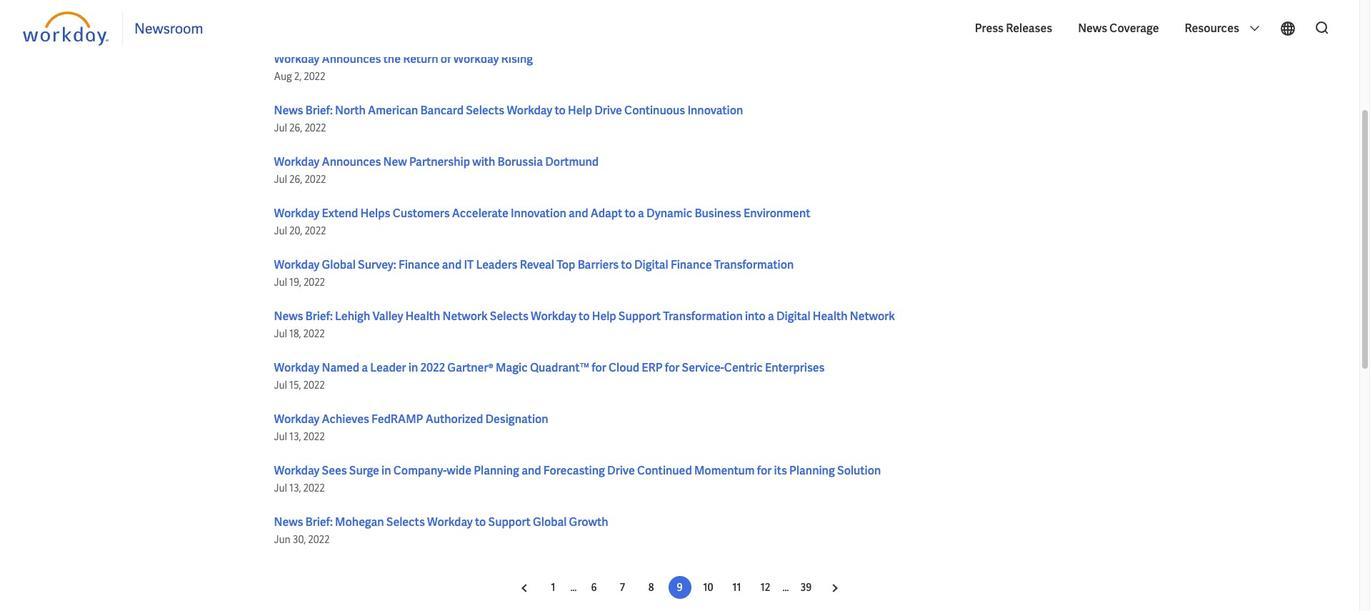 Task type: vqa. For each thing, say whether or not it's contained in the screenshot.
right finance
yes



Task type: locate. For each thing, give the bounding box(es) containing it.
2 vertical spatial and
[[522, 463, 542, 478]]

13, inside workday achieves fedramp authorized designation jul 13, 2022
[[290, 430, 301, 443]]

news inside "news brief: mohegan selects workday to support global growth jun 30, 2022"
[[274, 515, 303, 530]]

news up 18,
[[274, 309, 303, 324]]

0 horizontal spatial planning
[[474, 463, 520, 478]]

solution
[[838, 463, 882, 478]]

1 horizontal spatial health
[[813, 309, 848, 324]]

5 jul from the top
[[274, 327, 287, 340]]

30,
[[293, 533, 306, 546]]

1 vertical spatial digital
[[777, 309, 811, 324]]

transformation up service-
[[663, 309, 743, 324]]

1 horizontal spatial digital
[[777, 309, 811, 324]]

dortmund
[[546, 154, 599, 169]]

0 vertical spatial digital
[[635, 257, 669, 272]]

releases
[[1007, 21, 1053, 36]]

news left 'coverage'
[[1079, 21, 1108, 36]]

brief:
[[306, 103, 333, 118], [306, 309, 333, 324], [306, 515, 333, 530]]

1 vertical spatial announces
[[322, 154, 381, 169]]

0 vertical spatial 26,
[[290, 122, 303, 134]]

drive inside news brief: north american bancard selects workday to help drive continuous innovation jul 26, 2022
[[595, 103, 622, 118]]

global left survey:
[[322, 257, 356, 272]]

news brief: mohegan selects workday to support global growth link
[[274, 515, 609, 530]]

innovation
[[688, 103, 744, 118], [511, 206, 567, 221]]

26,
[[290, 122, 303, 134], [290, 173, 303, 186]]

and
[[569, 206, 589, 221], [442, 257, 462, 272], [522, 463, 542, 478]]

announces inside workday announces the return of workday rising aug 2, 2022
[[322, 51, 381, 66]]

2 horizontal spatial and
[[569, 206, 589, 221]]

brief: left lehigh
[[306, 309, 333, 324]]

1 horizontal spatial a
[[638, 206, 645, 221]]

announces left the
[[322, 51, 381, 66]]

transformation
[[715, 257, 794, 272], [663, 309, 743, 324]]

0 horizontal spatial health
[[406, 309, 441, 324]]

19,
[[290, 276, 302, 289]]

10
[[704, 581, 714, 594]]

selects right 'bancard'
[[466, 103, 505, 118]]

support up show previous page image
[[489, 515, 531, 530]]

workday inside "workday sees surge in company-wide planning and forecasting drive continued momentum for its planning solution jul 13, 2022"
[[274, 463, 320, 478]]

cloud
[[609, 360, 640, 375]]

26, up 20,
[[290, 173, 303, 186]]

… left 39
[[783, 581, 789, 594]]

2 horizontal spatial for
[[757, 463, 772, 478]]

to inside workday extend helps customers accelerate innovation and adapt to a dynamic business environment jul 20, 2022
[[625, 206, 636, 221]]

0 vertical spatial selects
[[466, 103, 505, 118]]

0 vertical spatial and
[[569, 206, 589, 221]]

2022 inside "news brief: mohegan selects workday to support global growth jun 30, 2022"
[[308, 533, 330, 546]]

innovation up reveal
[[511, 206, 567, 221]]

1 vertical spatial and
[[442, 257, 462, 272]]

1 vertical spatial in
[[382, 463, 391, 478]]

2 26, from the top
[[290, 173, 303, 186]]

1 announces from the top
[[322, 51, 381, 66]]

6
[[591, 581, 597, 594]]

achieves
[[322, 412, 369, 427]]

1 horizontal spatial planning
[[790, 463, 835, 478]]

news
[[1079, 21, 1108, 36], [274, 103, 303, 118], [274, 309, 303, 324], [274, 515, 303, 530]]

and left adapt
[[569, 206, 589, 221]]

1 link
[[542, 576, 565, 599]]

news coverage
[[1079, 21, 1160, 36]]

support
[[619, 309, 661, 324], [489, 515, 531, 530]]

of
[[441, 51, 451, 66]]

help up dortmund
[[568, 103, 593, 118]]

press
[[975, 21, 1004, 36]]

0 horizontal spatial global
[[322, 257, 356, 272]]

0 vertical spatial global
[[322, 257, 356, 272]]

26, inside news brief: north american bancard selects workday to help drive continuous innovation jul 26, 2022
[[290, 122, 303, 134]]

and inside workday extend helps customers accelerate innovation and adapt to a dynamic business environment jul 20, 2022
[[569, 206, 589, 221]]

workday global survey: finance and it leaders reveal top barriers to digital finance transformation jul 19, 2022
[[274, 257, 794, 289]]

0 horizontal spatial in
[[382, 463, 391, 478]]

0 vertical spatial in
[[409, 360, 418, 375]]

news for news brief: lehigh valley health network selects workday to help support transformation into a digital health network jul 18, 2022
[[274, 309, 303, 324]]

a right into
[[768, 309, 775, 324]]

3 jul from the top
[[274, 224, 287, 237]]

26, inside workday announces new partnership with borussia dortmund jul 26, 2022
[[290, 173, 303, 186]]

jul inside workday achieves fedramp authorized designation jul 13, 2022
[[274, 430, 287, 443]]

1 horizontal spatial for
[[665, 360, 680, 375]]

1 horizontal spatial support
[[619, 309, 661, 324]]

selects right mohegan
[[387, 515, 425, 530]]

brief: for north
[[306, 103, 333, 118]]

13,
[[290, 430, 301, 443], [290, 482, 301, 495]]

momentum
[[695, 463, 755, 478]]

13, up 30,
[[290, 482, 301, 495]]

1 vertical spatial selects
[[490, 309, 529, 324]]

to inside workday global survey: finance and it leaders reveal top barriers to digital finance transformation jul 19, 2022
[[621, 257, 632, 272]]

for left "its"
[[757, 463, 772, 478]]

workday inside "news brief: mohegan selects workday to support global growth jun 30, 2022"
[[427, 515, 473, 530]]

2 vertical spatial selects
[[387, 515, 425, 530]]

1 horizontal spatial and
[[522, 463, 542, 478]]

news inside news coverage link
[[1079, 21, 1108, 36]]

brief: inside "news brief: mohegan selects workday to support global growth jun 30, 2022"
[[306, 515, 333, 530]]

4 jul from the top
[[274, 276, 287, 289]]

1 vertical spatial transformation
[[663, 309, 743, 324]]

resources link
[[1178, 10, 1269, 47]]

1 vertical spatial drive
[[608, 463, 635, 478]]

7 link
[[611, 576, 634, 599]]

a inside workday named a leader in 2022 gartner® magic quadrant™ for cloud erp for service-centric enterprises jul 15, 2022
[[362, 360, 368, 375]]

fedramp
[[372, 412, 424, 427]]

transformation up into
[[715, 257, 794, 272]]

planning right "its"
[[790, 463, 835, 478]]

0 vertical spatial drive
[[595, 103, 622, 118]]

1 vertical spatial help
[[592, 309, 617, 324]]

drive left continuous
[[595, 103, 622, 118]]

surge
[[349, 463, 379, 478]]

selects down workday global survey: finance and it leaders reveal top barriers to digital finance transformation jul 19, 2022
[[490, 309, 529, 324]]

2,
[[294, 70, 302, 83]]

in right surge
[[382, 463, 391, 478]]

announces
[[322, 51, 381, 66], [322, 154, 381, 169]]

1 horizontal spatial global
[[533, 515, 567, 530]]

and inside "workday sees surge in company-wide planning and forecasting drive continued momentum for its planning solution jul 13, 2022"
[[522, 463, 542, 478]]

drive for forecasting
[[608, 463, 635, 478]]

selects inside news brief: lehigh valley health network selects workday to help support transformation into a digital health network jul 18, 2022
[[490, 309, 529, 324]]

2022 inside "workday sees surge in company-wide planning and forecasting drive continued momentum for its planning solution jul 13, 2022"
[[303, 482, 325, 495]]

7 jul from the top
[[274, 430, 287, 443]]

1 … from the left
[[571, 581, 577, 594]]

news for news brief: north american bancard selects workday to help drive continuous innovation jul 26, 2022
[[274, 103, 303, 118]]

in inside workday named a leader in 2022 gartner® magic quadrant™ for cloud erp for service-centric enterprises jul 15, 2022
[[409, 360, 418, 375]]

1 jul from the top
[[274, 122, 287, 134]]

top
[[557, 257, 576, 272]]

1 horizontal spatial …
[[783, 581, 789, 594]]

global
[[322, 257, 356, 272], [533, 515, 567, 530]]

1 vertical spatial global
[[533, 515, 567, 530]]

for right erp
[[665, 360, 680, 375]]

transformation inside workday global survey: finance and it leaders reveal top barriers to digital finance transformation jul 19, 2022
[[715, 257, 794, 272]]

partnership
[[409, 154, 470, 169]]

0 horizontal spatial and
[[442, 257, 462, 272]]

global left "growth"
[[533, 515, 567, 530]]

0 vertical spatial innovation
[[688, 103, 744, 118]]

jul inside "workday sees surge in company-wide planning and forecasting drive continued momentum for its planning solution jul 13, 2022"
[[274, 482, 287, 495]]

finance right survey:
[[399, 257, 440, 272]]

finance down dynamic
[[671, 257, 712, 272]]

1 horizontal spatial network
[[850, 309, 896, 324]]

1 vertical spatial 26,
[[290, 173, 303, 186]]

customers
[[393, 206, 450, 221]]

for inside "workday sees surge in company-wide planning and forecasting drive continued momentum for its planning solution jul 13, 2022"
[[757, 463, 772, 478]]

0 vertical spatial a
[[638, 206, 645, 221]]

finance
[[399, 257, 440, 272], [671, 257, 712, 272]]

0 horizontal spatial network
[[443, 309, 488, 324]]

brief: up 30,
[[306, 515, 333, 530]]

help down 'barriers'
[[592, 309, 617, 324]]

None search field
[[1306, 14, 1337, 44]]

1 horizontal spatial in
[[409, 360, 418, 375]]

jul
[[274, 122, 287, 134], [274, 173, 287, 186], [274, 224, 287, 237], [274, 276, 287, 289], [274, 327, 287, 340], [274, 379, 287, 392], [274, 430, 287, 443], [274, 482, 287, 495]]

its
[[774, 463, 788, 478]]

2022 inside workday global survey: finance and it leaders reveal top barriers to digital finance transformation jul 19, 2022
[[304, 276, 325, 289]]

workday inside workday extend helps customers accelerate innovation and adapt to a dynamic business environment jul 20, 2022
[[274, 206, 320, 221]]

to inside news brief: lehigh valley health network selects workday to help support transformation into a digital health network jul 18, 2022
[[579, 309, 590, 324]]

selects
[[466, 103, 505, 118], [490, 309, 529, 324], [387, 515, 425, 530]]

1 vertical spatial brief:
[[306, 309, 333, 324]]

0 horizontal spatial innovation
[[511, 206, 567, 221]]

26, down 2,
[[290, 122, 303, 134]]

jul inside workday named a leader in 2022 gartner® magic quadrant™ for cloud erp for service-centric enterprises jul 15, 2022
[[274, 379, 287, 392]]

business
[[695, 206, 742, 221]]

brief: for mohegan
[[306, 515, 333, 530]]

1
[[552, 581, 556, 594]]

magic
[[496, 360, 528, 375]]

1 vertical spatial a
[[768, 309, 775, 324]]

0 horizontal spatial finance
[[399, 257, 440, 272]]

0 vertical spatial help
[[568, 103, 593, 118]]

workday named a leader in 2022 gartner® magic quadrant™ for cloud erp for service-centric enterprises jul 15, 2022
[[274, 360, 825, 392]]

0 vertical spatial brief:
[[306, 103, 333, 118]]

1 vertical spatial innovation
[[511, 206, 567, 221]]

workday announces new partnership with borussia dortmund jul 26, 2022
[[274, 154, 599, 186]]

0 vertical spatial support
[[619, 309, 661, 324]]

3 brief: from the top
[[306, 515, 333, 530]]

innovation right continuous
[[688, 103, 744, 118]]

2 network from the left
[[850, 309, 896, 324]]

press releases link
[[968, 10, 1060, 47]]

0 horizontal spatial …
[[571, 581, 577, 594]]

2022 inside workday extend helps customers accelerate innovation and adapt to a dynamic business environment jul 20, 2022
[[305, 224, 326, 237]]

innovation inside news brief: north american bancard selects workday to help drive continuous innovation jul 26, 2022
[[688, 103, 744, 118]]

2 horizontal spatial a
[[768, 309, 775, 324]]

0 vertical spatial 13,
[[290, 430, 301, 443]]

a inside workday extend helps customers accelerate innovation and adapt to a dynamic business environment jul 20, 2022
[[638, 206, 645, 221]]

and left it
[[442, 257, 462, 272]]

0 horizontal spatial digital
[[635, 257, 669, 272]]

global inside workday global survey: finance and it leaders reveal top barriers to digital finance transformation jul 19, 2022
[[322, 257, 356, 272]]

2 vertical spatial brief:
[[306, 515, 333, 530]]

the
[[384, 51, 401, 66]]

drive inside "workday sees surge in company-wide planning and forecasting drive continued momentum for its planning solution jul 13, 2022"
[[608, 463, 635, 478]]

13, down 15,
[[290, 430, 301, 443]]

go to the newsroom homepage image
[[23, 11, 111, 46]]

0 horizontal spatial support
[[489, 515, 531, 530]]

dynamic
[[647, 206, 693, 221]]

workday named a leader in 2022 gartner® magic quadrant™ for cloud erp for service-centric enterprises link
[[274, 360, 825, 375]]

2 jul from the top
[[274, 173, 287, 186]]

2 … from the left
[[783, 581, 789, 594]]

and left the 'forecasting'
[[522, 463, 542, 478]]

8 jul from the top
[[274, 482, 287, 495]]

digital right into
[[777, 309, 811, 324]]

15,
[[290, 379, 301, 392]]

workday inside news brief: lehigh valley health network selects workday to help support transformation into a digital health network jul 18, 2022
[[531, 309, 577, 324]]

brief: inside news brief: lehigh valley health network selects workday to help support transformation into a digital health network jul 18, 2022
[[306, 309, 333, 324]]

continuous
[[625, 103, 686, 118]]

2022 inside news brief: north american bancard selects workday to help drive continuous innovation jul 26, 2022
[[305, 122, 326, 134]]

health up enterprises
[[813, 309, 848, 324]]

2 announces from the top
[[322, 154, 381, 169]]

brief: left north
[[306, 103, 333, 118]]

1 vertical spatial support
[[489, 515, 531, 530]]

1 horizontal spatial finance
[[671, 257, 712, 272]]

1 vertical spatial 13,
[[290, 482, 301, 495]]

press releases
[[975, 21, 1053, 36]]

a
[[638, 206, 645, 221], [768, 309, 775, 324], [362, 360, 368, 375]]

leader
[[370, 360, 406, 375]]

drive left continued
[[608, 463, 635, 478]]

a left dynamic
[[638, 206, 645, 221]]

announces inside workday announces new partnership with borussia dortmund jul 26, 2022
[[322, 154, 381, 169]]

1 brief: from the top
[[306, 103, 333, 118]]

2 brief: from the top
[[306, 309, 333, 324]]

transformation inside news brief: lehigh valley health network selects workday to help support transformation into a digital health network jul 18, 2022
[[663, 309, 743, 324]]

to inside news brief: north american bancard selects workday to help drive continuous innovation jul 26, 2022
[[555, 103, 566, 118]]

digital right 'barriers'
[[635, 257, 669, 272]]

announces for new
[[322, 154, 381, 169]]

barriers
[[578, 257, 619, 272]]

announces left new
[[322, 154, 381, 169]]

support inside news brief: lehigh valley health network selects workday to help support transformation into a digital health network jul 18, 2022
[[619, 309, 661, 324]]

1 horizontal spatial innovation
[[688, 103, 744, 118]]

0 vertical spatial announces
[[322, 51, 381, 66]]

news for news coverage
[[1079, 21, 1108, 36]]

workday global survey: finance and it leaders reveal top barriers to digital finance transformation link
[[274, 257, 794, 272]]

1 13, from the top
[[290, 430, 301, 443]]

digital
[[635, 257, 669, 272], [777, 309, 811, 324]]

0 vertical spatial transformation
[[715, 257, 794, 272]]

innovation inside workday extend helps customers accelerate innovation and adapt to a dynamic business environment jul 20, 2022
[[511, 206, 567, 221]]

jul inside news brief: lehigh valley health network selects workday to help support transformation into a digital health network jul 18, 2022
[[274, 327, 287, 340]]

6 jul from the top
[[274, 379, 287, 392]]

news down aug
[[274, 103, 303, 118]]

news up jun
[[274, 515, 303, 530]]

news inside news brief: lehigh valley health network selects workday to help support transformation into a digital health network jul 18, 2022
[[274, 309, 303, 324]]

2 13, from the top
[[290, 482, 301, 495]]

… left 6
[[571, 581, 577, 594]]

2022
[[304, 70, 325, 83], [305, 122, 326, 134], [305, 173, 326, 186], [305, 224, 326, 237], [304, 276, 325, 289], [303, 327, 325, 340], [421, 360, 445, 375], [303, 379, 325, 392], [303, 430, 325, 443], [303, 482, 325, 495], [308, 533, 330, 546]]

planning right wide
[[474, 463, 520, 478]]

8
[[649, 581, 654, 594]]

a left leader at left
[[362, 360, 368, 375]]

in right leader at left
[[409, 360, 418, 375]]

support up erp
[[619, 309, 661, 324]]

0 horizontal spatial a
[[362, 360, 368, 375]]

1 26, from the top
[[290, 122, 303, 134]]

to inside "news brief: mohegan selects workday to support global growth jun 30, 2022"
[[475, 515, 486, 530]]

news inside news brief: north american bancard selects workday to help drive continuous innovation jul 26, 2022
[[274, 103, 303, 118]]

digital inside news brief: lehigh valley health network selects workday to help support transformation into a digital health network jul 18, 2022
[[777, 309, 811, 324]]

2 vertical spatial a
[[362, 360, 368, 375]]

and inside workday global survey: finance and it leaders reveal top barriers to digital finance transformation jul 19, 2022
[[442, 257, 462, 272]]

north
[[335, 103, 366, 118]]

1 planning from the left
[[474, 463, 520, 478]]

valley
[[373, 309, 403, 324]]

for left cloud
[[592, 360, 607, 375]]

brief: inside news brief: north american bancard selects workday to help drive continuous innovation jul 26, 2022
[[306, 103, 333, 118]]

health right valley
[[406, 309, 441, 324]]



Task type: describe. For each thing, give the bounding box(es) containing it.
news brief: lehigh valley health network selects workday to help support transformation into a digital health network link
[[274, 309, 896, 324]]

erp
[[642, 360, 663, 375]]

growth
[[569, 515, 609, 530]]

12 link
[[754, 576, 777, 599]]

extend
[[322, 206, 358, 221]]

brief: for lehigh
[[306, 309, 333, 324]]

coverage
[[1110, 21, 1160, 36]]

american
[[368, 103, 418, 118]]

with
[[473, 154, 496, 169]]

new
[[384, 154, 407, 169]]

authorized
[[426, 412, 483, 427]]

service-
[[682, 360, 725, 375]]

2022 inside workday announces the return of workday rising aug 2, 2022
[[304, 70, 325, 83]]

11
[[733, 581, 742, 594]]

announces for the
[[322, 51, 381, 66]]

help inside news brief: north american bancard selects workday to help drive continuous innovation jul 26, 2022
[[568, 103, 593, 118]]

jul inside workday extend helps customers accelerate innovation and adapt to a dynamic business environment jul 20, 2022
[[274, 224, 287, 237]]

for for continued
[[757, 463, 772, 478]]

current page 9 element
[[669, 581, 692, 594]]

news brief: mohegan selects workday to support global growth jun 30, 2022
[[274, 515, 609, 546]]

13, inside "workday sees surge in company-wide planning and forecasting drive continued momentum for its planning solution jul 13, 2022"
[[290, 482, 301, 495]]

support inside "news brief: mohegan selects workday to support global growth jun 30, 2022"
[[489, 515, 531, 530]]

workday extend helps customers accelerate innovation and adapt to a dynamic business environment link
[[274, 206, 811, 221]]

forecasting
[[544, 463, 605, 478]]

workday announces the return of workday rising aug 2, 2022
[[274, 51, 533, 83]]

environment
[[744, 206, 811, 221]]

aug
[[274, 70, 292, 83]]

2022 inside news brief: lehigh valley health network selects workday to help support transformation into a digital health network jul 18, 2022
[[303, 327, 325, 340]]

workday inside workday named a leader in 2022 gartner® magic quadrant™ for cloud erp for service-centric enterprises jul 15, 2022
[[274, 360, 320, 375]]

7
[[620, 581, 626, 594]]

quadrant™
[[530, 360, 590, 375]]

2 planning from the left
[[790, 463, 835, 478]]

workday achieves fedramp authorized designation link
[[274, 412, 549, 427]]

bancard
[[421, 103, 464, 118]]

12
[[761, 581, 771, 594]]

in inside "workday sees surge in company-wide planning and forecasting drive continued momentum for its planning solution jul 13, 2022"
[[382, 463, 391, 478]]

global inside "news brief: mohegan selects workday to support global growth jun 30, 2022"
[[533, 515, 567, 530]]

1 finance from the left
[[399, 257, 440, 272]]

39
[[801, 581, 812, 594]]

helps
[[361, 206, 391, 221]]

sees
[[322, 463, 347, 478]]

drive for help
[[595, 103, 622, 118]]

18,
[[290, 327, 301, 340]]

2022 inside workday announces new partnership with borussia dortmund jul 26, 2022
[[305, 173, 326, 186]]

selects inside news brief: north american bancard selects workday to help drive continuous innovation jul 26, 2022
[[466, 103, 505, 118]]

jul inside workday announces new partnership with borussia dortmund jul 26, 2022
[[274, 173, 287, 186]]

workday inside workday achieves fedramp authorized designation jul 13, 2022
[[274, 412, 320, 427]]

workday sees surge in company-wide planning and forecasting drive continued momentum for its planning solution jul 13, 2022
[[274, 463, 882, 495]]

enterprises
[[766, 360, 825, 375]]

news brief: lehigh valley health network selects workday to help support transformation into a digital health network jul 18, 2022
[[274, 309, 896, 340]]

9
[[677, 581, 683, 594]]

workday inside news brief: north american bancard selects workday to help drive continuous innovation jul 26, 2022
[[507, 103, 553, 118]]

workday announces the return of workday rising link
[[274, 51, 533, 66]]

survey:
[[358, 257, 396, 272]]

gartner®
[[448, 360, 494, 375]]

workday achieves fedramp authorized designation jul 13, 2022
[[274, 412, 549, 443]]

help inside news brief: lehigh valley health network selects workday to help support transformation into a digital health network jul 18, 2022
[[592, 309, 617, 324]]

news brief: north american bancard selects workday to help drive continuous innovation link
[[274, 103, 744, 118]]

11 link
[[726, 576, 749, 599]]

named
[[322, 360, 360, 375]]

it
[[464, 257, 474, 272]]

jul inside news brief: north american bancard selects workday to help drive continuous innovation jul 26, 2022
[[274, 122, 287, 134]]

news coverage link
[[1072, 10, 1167, 47]]

news for news brief: mohegan selects workday to support global growth jun 30, 2022
[[274, 515, 303, 530]]

news brief: north american bancard selects workday to help drive continuous innovation jul 26, 2022
[[274, 103, 744, 134]]

mohegan
[[335, 515, 384, 530]]

designation
[[486, 412, 549, 427]]

rising
[[501, 51, 533, 66]]

centric
[[725, 360, 763, 375]]

jun
[[274, 533, 291, 546]]

reveal
[[520, 257, 555, 272]]

selects inside "news brief: mohegan selects workday to support global growth jun 30, 2022"
[[387, 515, 425, 530]]

2 health from the left
[[813, 309, 848, 324]]

digital inside workday global survey: finance and it leaders reveal top barriers to digital finance transformation jul 19, 2022
[[635, 257, 669, 272]]

Search text field
[[520, 0, 760, 19]]

workday sees surge in company-wide planning and forecasting drive continued momentum for its planning solution link
[[274, 463, 882, 478]]

2 finance from the left
[[671, 257, 712, 272]]

leaders
[[476, 257, 518, 272]]

newsroom
[[134, 19, 203, 38]]

1 network from the left
[[443, 309, 488, 324]]

adapt
[[591, 206, 623, 221]]

10 link
[[697, 576, 720, 599]]

workday inside workday global survey: finance and it leaders reveal top barriers to digital finance transformation jul 19, 2022
[[274, 257, 320, 272]]

lehigh
[[335, 309, 370, 324]]

8 link
[[640, 576, 663, 599]]

1 health from the left
[[406, 309, 441, 324]]

a inside news brief: lehigh valley health network selects workday to help support transformation into a digital health network jul 18, 2022
[[768, 309, 775, 324]]

return
[[403, 51, 439, 66]]

2022 inside workday achieves fedramp authorized designation jul 13, 2022
[[303, 430, 325, 443]]

company-
[[394, 463, 447, 478]]

6 link
[[583, 576, 606, 599]]

newsroom link
[[134, 19, 203, 38]]

globe icon image
[[1280, 20, 1297, 37]]

resources
[[1185, 21, 1242, 36]]

jul inside workday global survey: finance and it leaders reveal top barriers to digital finance transformation jul 19, 2022
[[274, 276, 287, 289]]

workday extend helps customers accelerate innovation and adapt to a dynamic business environment jul 20, 2022
[[274, 206, 811, 237]]

wide
[[447, 463, 472, 478]]

show next page image
[[830, 584, 838, 592]]

continued
[[637, 463, 692, 478]]

20,
[[290, 224, 303, 237]]

show previous page image
[[522, 584, 530, 592]]

workday inside workday announces new partnership with borussia dortmund jul 26, 2022
[[274, 154, 320, 169]]

0 horizontal spatial for
[[592, 360, 607, 375]]

for for cloud
[[665, 360, 680, 375]]

borussia
[[498, 154, 543, 169]]

workday announces new partnership with borussia dortmund link
[[274, 154, 599, 169]]

accelerate
[[452, 206, 509, 221]]



